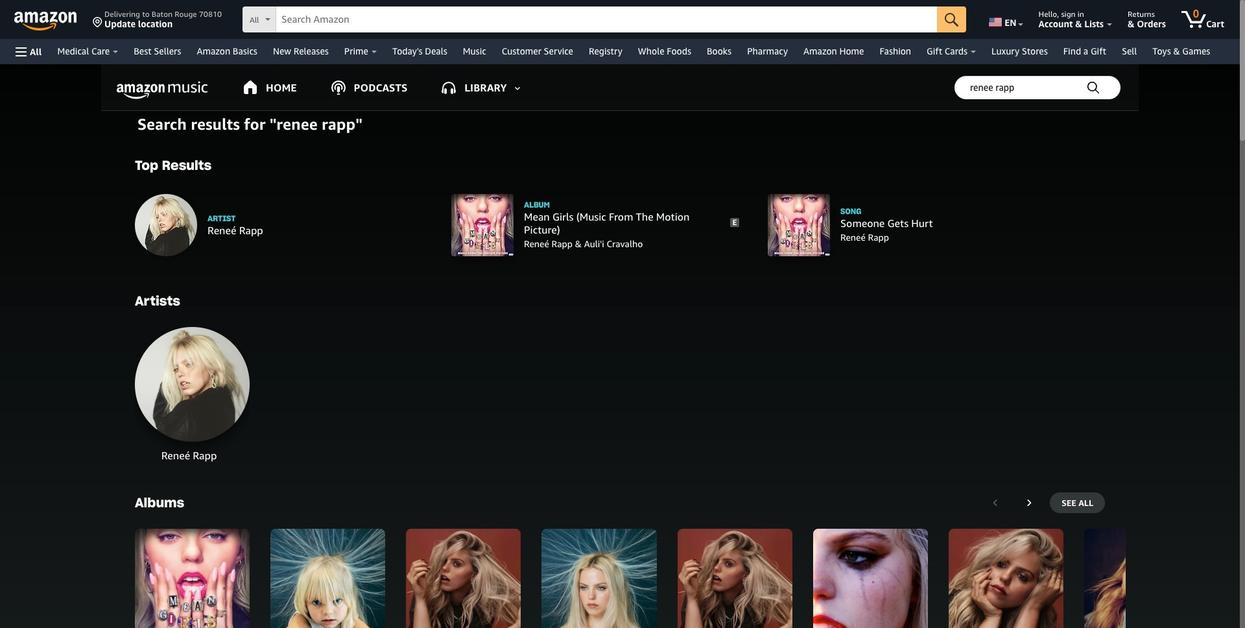 Task type: locate. For each thing, give the bounding box(es) containing it.
Search search field
[[955, 76, 1121, 99]]

1 vertical spatial section
[[101, 288, 1139, 467]]

None search field
[[243, 6, 967, 34]]

1 section from the top
[[101, 152, 1139, 265]]

None submit
[[938, 6, 967, 32]]

section
[[101, 152, 1139, 265], [101, 288, 1139, 467], [101, 490, 1139, 628]]

0 vertical spatial section
[[101, 152, 1139, 265]]

2 vertical spatial section
[[101, 490, 1139, 628]]



Task type: describe. For each thing, give the bounding box(es) containing it.
none search field inside navigation navigation
[[243, 6, 967, 34]]

navigation navigation
[[0, 0, 1241, 64]]

2 section from the top
[[101, 288, 1139, 467]]

3 section from the top
[[101, 490, 1139, 628]]

Search Amazon text field
[[276, 7, 938, 32]]

none submit inside 'search field'
[[938, 6, 967, 32]]

amazon image
[[14, 12, 77, 31]]

amazon music image
[[117, 81, 208, 99]]



Task type: vqa. For each thing, say whether or not it's contained in the screenshot.
–
no



